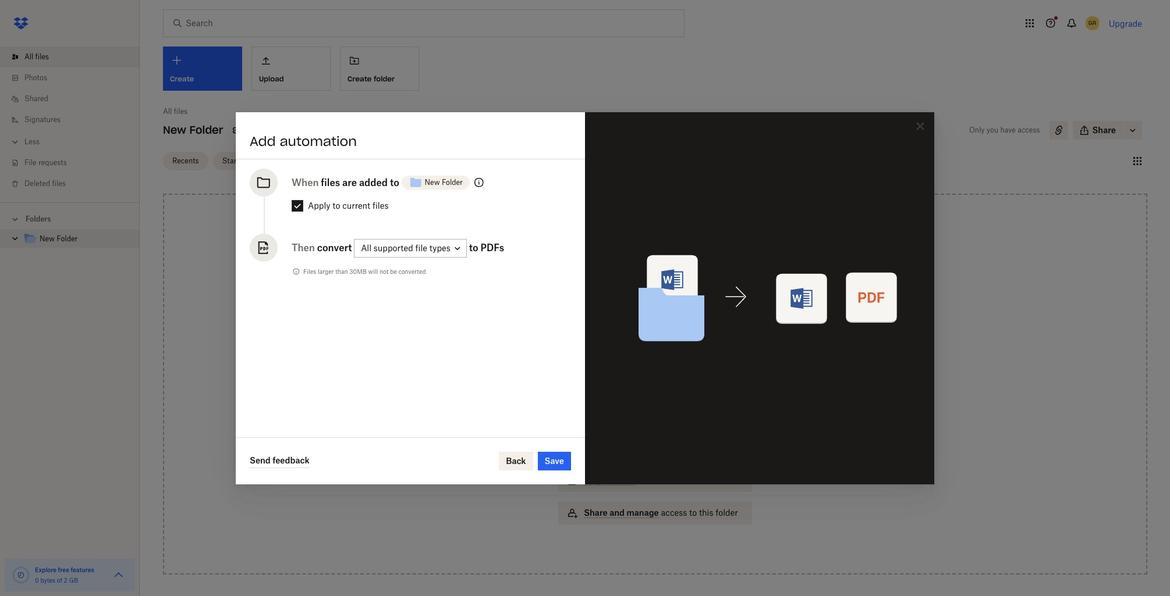 Task type: vqa. For each thing, say whether or not it's contained in the screenshot.
Pro Trial element
no



Task type: locate. For each thing, give the bounding box(es) containing it.
all supported file types button
[[354, 239, 467, 258]]

when
[[292, 177, 319, 188]]

1 vertical spatial folder
[[442, 178, 463, 187]]

files inside drop files here to upload, or use the 'upload' button
[[627, 309, 644, 319]]

to left pdfs
[[469, 242, 478, 254]]

0 vertical spatial all
[[24, 52, 33, 61]]

be
[[390, 268, 397, 275], [648, 476, 657, 485]]

0 horizontal spatial be
[[390, 268, 397, 275]]

share
[[1092, 125, 1116, 135], [584, 508, 608, 518]]

new folder inside new folder button
[[425, 178, 463, 187]]

starred button
[[213, 152, 257, 170]]

added up share and manage access to this folder
[[659, 476, 683, 485]]

1 vertical spatial added
[[659, 476, 683, 485]]

explore free features 0 bytes of 2 gb
[[35, 567, 94, 584]]

be inside add automation dialog
[[390, 268, 397, 275]]

1 horizontal spatial access
[[1018, 126, 1040, 134]]

new inside button
[[425, 178, 440, 187]]

list containing all files
[[0, 40, 140, 203]]

0 vertical spatial share
[[1092, 125, 1116, 135]]

list
[[0, 40, 140, 203]]

1 vertical spatial all
[[163, 107, 172, 116]]

this
[[695, 476, 710, 485], [699, 508, 713, 518]]

and
[[610, 508, 625, 518]]

all files inside 'list item'
[[24, 52, 49, 61]]

files inside more ways to add content element
[[619, 476, 636, 485]]

files right request
[[619, 476, 636, 485]]

new folder inside "new folder" link
[[40, 235, 78, 243]]

all up files larger than 30mb will not be converted
[[361, 243, 371, 253]]

1 horizontal spatial be
[[648, 476, 657, 485]]

folder left folder permissions image
[[442, 178, 463, 187]]

all files link up recents
[[163, 106, 188, 118]]

files
[[303, 268, 316, 275]]

0 horizontal spatial folder
[[57, 235, 78, 243]]

not
[[379, 268, 388, 275]]

added right are
[[359, 177, 388, 188]]

button
[[679, 322, 705, 332]]

all files
[[24, 52, 49, 61], [163, 107, 188, 116]]

0 horizontal spatial new folder
[[40, 235, 78, 243]]

upload,
[[676, 309, 705, 319]]

all up recents button
[[163, 107, 172, 116]]

2 horizontal spatial new
[[425, 178, 440, 187]]

1 vertical spatial all files
[[163, 107, 188, 116]]

1 vertical spatial new
[[425, 178, 440, 187]]

send feedback
[[250, 456, 309, 466]]

0 horizontal spatial new
[[40, 235, 55, 243]]

the
[[631, 322, 644, 332]]

1 horizontal spatial new folder
[[163, 123, 223, 137]]

supported
[[374, 243, 413, 253]]

features
[[71, 567, 94, 574]]

new folder
[[163, 123, 223, 137], [425, 178, 463, 187], [40, 235, 78, 243]]

access right the manage
[[661, 508, 687, 518]]

1 vertical spatial all files link
[[163, 106, 188, 118]]

new folder left folder permissions image
[[425, 178, 463, 187]]

be right not
[[390, 268, 397, 275]]

1 vertical spatial access
[[661, 508, 687, 518]]

2 vertical spatial folder
[[57, 235, 78, 243]]

request
[[584, 476, 617, 485]]

0 horizontal spatial added
[[359, 177, 388, 188]]

files up the the
[[627, 309, 644, 319]]

less image
[[9, 136, 21, 148]]

0 vertical spatial all files link
[[9, 47, 140, 68]]

send feedback button
[[250, 454, 309, 468]]

gb
[[69, 577, 78, 584]]

all files up photos
[[24, 52, 49, 61]]

0 vertical spatial folder
[[189, 123, 223, 137]]

new folder up recents
[[163, 123, 223, 137]]

0 vertical spatial folder
[[374, 74, 395, 83]]

all files up recents
[[163, 107, 188, 116]]

file requests
[[24, 158, 67, 167]]

0 horizontal spatial access
[[661, 508, 687, 518]]

folder
[[374, 74, 395, 83], [712, 476, 734, 485], [716, 508, 738, 518]]

this down request files to be added to this folder
[[699, 508, 713, 518]]

this up share and manage access to this folder
[[695, 476, 710, 485]]

to down request files to be added to this folder
[[689, 508, 697, 518]]

1 horizontal spatial all
[[163, 107, 172, 116]]

2 horizontal spatial folder
[[442, 178, 463, 187]]

only you have access
[[969, 126, 1040, 134]]

0 horizontal spatial all
[[24, 52, 33, 61]]

0 horizontal spatial share
[[584, 508, 608, 518]]

2 vertical spatial all
[[361, 243, 371, 253]]

deleted files
[[24, 179, 66, 188]]

0 vertical spatial added
[[359, 177, 388, 188]]

files left are
[[321, 177, 340, 188]]

photos link
[[9, 68, 140, 88]]

share inside more ways to add content element
[[584, 508, 608, 518]]

share button
[[1073, 121, 1123, 140]]

0 vertical spatial new
[[163, 123, 186, 137]]

folders
[[26, 215, 51, 224]]

folder up recents
[[189, 123, 223, 137]]

all up photos
[[24, 52, 33, 61]]

all files link
[[9, 47, 140, 68], [163, 106, 188, 118]]

1 horizontal spatial share
[[1092, 125, 1116, 135]]

files right deleted
[[52, 179, 66, 188]]

2 horizontal spatial new folder
[[425, 178, 463, 187]]

to inside drop files here to upload, or use the 'upload' button
[[665, 309, 674, 319]]

files up photos
[[35, 52, 49, 61]]

new down the folders
[[40, 235, 55, 243]]

shared
[[24, 94, 48, 103]]

0 vertical spatial be
[[390, 268, 397, 275]]

0 horizontal spatial all files link
[[9, 47, 140, 68]]

0
[[35, 577, 39, 584]]

1 vertical spatial new folder
[[425, 178, 463, 187]]

access for manage
[[661, 508, 687, 518]]

to
[[390, 177, 399, 188], [333, 201, 340, 210], [469, 242, 478, 254], [665, 309, 674, 319], [638, 476, 645, 485], [686, 476, 693, 485], [689, 508, 697, 518]]

0 horizontal spatial all files
[[24, 52, 49, 61]]

to right apply
[[333, 201, 340, 210]]

all files link up shared link
[[9, 47, 140, 68]]

folder down folders button
[[57, 235, 78, 243]]

new left folder permissions image
[[425, 178, 440, 187]]

create
[[348, 74, 372, 83]]

all inside 'list item'
[[24, 52, 33, 61]]

new
[[163, 123, 186, 137], [425, 178, 440, 187], [40, 235, 55, 243]]

1 vertical spatial share
[[584, 508, 608, 518]]

2 horizontal spatial all
[[361, 243, 371, 253]]

more ways to add content element
[[556, 380, 754, 537]]

2 vertical spatial new
[[40, 235, 55, 243]]

folder
[[189, 123, 223, 137], [442, 178, 463, 187], [57, 235, 78, 243]]

1 horizontal spatial added
[[659, 476, 683, 485]]

1 horizontal spatial folder
[[189, 123, 223, 137]]

folder for new folder button
[[442, 178, 463, 187]]

share for share and manage access to this folder
[[584, 508, 608, 518]]

access right the have
[[1018, 126, 1040, 134]]

file
[[415, 243, 427, 253]]

0 vertical spatial all files
[[24, 52, 49, 61]]

files
[[35, 52, 49, 61], [174, 107, 188, 116], [321, 177, 340, 188], [52, 179, 66, 188], [373, 201, 389, 210], [627, 309, 644, 319], [619, 476, 636, 485]]

new up recents
[[163, 123, 186, 137]]

import
[[584, 443, 611, 453]]

photos
[[24, 73, 47, 82]]

0 vertical spatial this
[[695, 476, 710, 485]]

share inside share button
[[1092, 125, 1116, 135]]

added
[[359, 177, 388, 188], [659, 476, 683, 485]]

be down the import button
[[648, 476, 657, 485]]

deleted files link
[[9, 173, 140, 194]]

access inside more ways to add content element
[[661, 508, 687, 518]]

all
[[24, 52, 33, 61], [163, 107, 172, 116], [361, 243, 371, 253]]

drop files here to upload, or use the 'upload' button
[[605, 309, 705, 332]]

0 vertical spatial access
[[1018, 126, 1040, 134]]

to pdfs
[[469, 242, 504, 254]]

2 vertical spatial new folder
[[40, 235, 78, 243]]

new for new folder button
[[425, 178, 440, 187]]

new folder down folders button
[[40, 235, 78, 243]]

1 vertical spatial be
[[648, 476, 657, 485]]

new folder for new folder button
[[425, 178, 463, 187]]

to right here
[[665, 309, 674, 319]]

pdfs
[[480, 242, 504, 254]]

folder inside button
[[442, 178, 463, 187]]

1 horizontal spatial all files
[[163, 107, 188, 116]]

files right current
[[373, 201, 389, 210]]

be inside more ways to add content element
[[648, 476, 657, 485]]

only
[[969, 126, 985, 134]]



Task type: describe. For each thing, give the bounding box(es) containing it.
added inside add automation dialog
[[359, 177, 388, 188]]

folders button
[[0, 210, 140, 228]]

create folder
[[348, 74, 395, 83]]

all files list item
[[0, 47, 140, 68]]

explore
[[35, 567, 57, 574]]

back button
[[499, 452, 533, 471]]

quota usage element
[[12, 566, 30, 585]]

free
[[58, 567, 69, 574]]

upgrade
[[1109, 18, 1142, 28]]

than
[[335, 268, 348, 275]]

share and manage access to this folder
[[584, 508, 738, 518]]

files inside "link"
[[52, 179, 66, 188]]

deleted
[[24, 179, 50, 188]]

automation
[[280, 133, 357, 149]]

all supported file types
[[361, 243, 450, 253]]

current
[[342, 201, 370, 210]]

2
[[64, 577, 67, 584]]

are
[[342, 177, 357, 188]]

signatures link
[[9, 109, 140, 130]]

recents button
[[163, 152, 208, 170]]

folder for "new folder" link
[[57, 235, 78, 243]]

larger
[[318, 268, 334, 275]]

recents
[[172, 156, 199, 165]]

file requests link
[[9, 153, 140, 173]]

apply to current files
[[308, 201, 389, 210]]

access for have
[[1018, 126, 1040, 134]]

starred
[[222, 156, 247, 165]]

of
[[57, 577, 62, 584]]

shared link
[[9, 88, 140, 109]]

files larger than 30mb will not be converted
[[303, 268, 426, 275]]

add automation
[[250, 133, 357, 149]]

use
[[616, 322, 629, 332]]

folder permissions image
[[472, 176, 486, 189]]

added inside more ways to add content element
[[659, 476, 683, 485]]

to up share and manage access to this folder
[[686, 476, 693, 485]]

folder inside button
[[374, 74, 395, 83]]

to up the manage
[[638, 476, 645, 485]]

create folder button
[[340, 47, 419, 91]]

types
[[429, 243, 450, 253]]

request files to be added to this folder
[[584, 476, 734, 485]]

convert
[[317, 242, 352, 254]]

new folder link
[[23, 232, 130, 247]]

converted
[[398, 268, 426, 275]]

access
[[584, 410, 613, 420]]

upgrade link
[[1109, 18, 1142, 28]]

files up recents
[[174, 107, 188, 116]]

dropbox image
[[9, 12, 33, 35]]

drop
[[605, 309, 625, 319]]

manage
[[626, 508, 659, 518]]

save
[[545, 456, 564, 466]]

30mb
[[349, 268, 367, 275]]

add automation dialog
[[236, 112, 934, 485]]

1 vertical spatial folder
[[712, 476, 734, 485]]

add
[[250, 133, 276, 149]]

will
[[368, 268, 378, 275]]

less
[[24, 137, 40, 146]]

apply
[[308, 201, 330, 210]]

you
[[987, 126, 998, 134]]

have
[[1000, 126, 1016, 134]]

access button
[[558, 404, 752, 427]]

requests
[[38, 158, 67, 167]]

new folder for "new folder" link
[[40, 235, 78, 243]]

import button
[[558, 437, 752, 460]]

1 vertical spatial this
[[699, 508, 713, 518]]

back
[[506, 456, 526, 466]]

feedback
[[273, 456, 309, 466]]

0 vertical spatial new folder
[[163, 123, 223, 137]]

new for "new folder" link
[[40, 235, 55, 243]]

all inside popup button
[[361, 243, 371, 253]]

2 vertical spatial folder
[[716, 508, 738, 518]]

here
[[646, 309, 663, 319]]

bytes
[[40, 577, 55, 584]]

files are added to
[[321, 177, 399, 188]]

signatures
[[24, 115, 61, 124]]

1 horizontal spatial all files link
[[163, 106, 188, 118]]

files inside 'list item'
[[35, 52, 49, 61]]

to left new folder button
[[390, 177, 399, 188]]

1 horizontal spatial new
[[163, 123, 186, 137]]

share for share
[[1092, 125, 1116, 135]]

file
[[24, 158, 36, 167]]

save button
[[538, 452, 571, 471]]

all files link inside list
[[9, 47, 140, 68]]

then
[[292, 242, 315, 254]]

send
[[250, 456, 271, 466]]

'upload'
[[646, 322, 677, 332]]

new folder button
[[401, 171, 470, 194]]

or
[[606, 322, 613, 332]]



